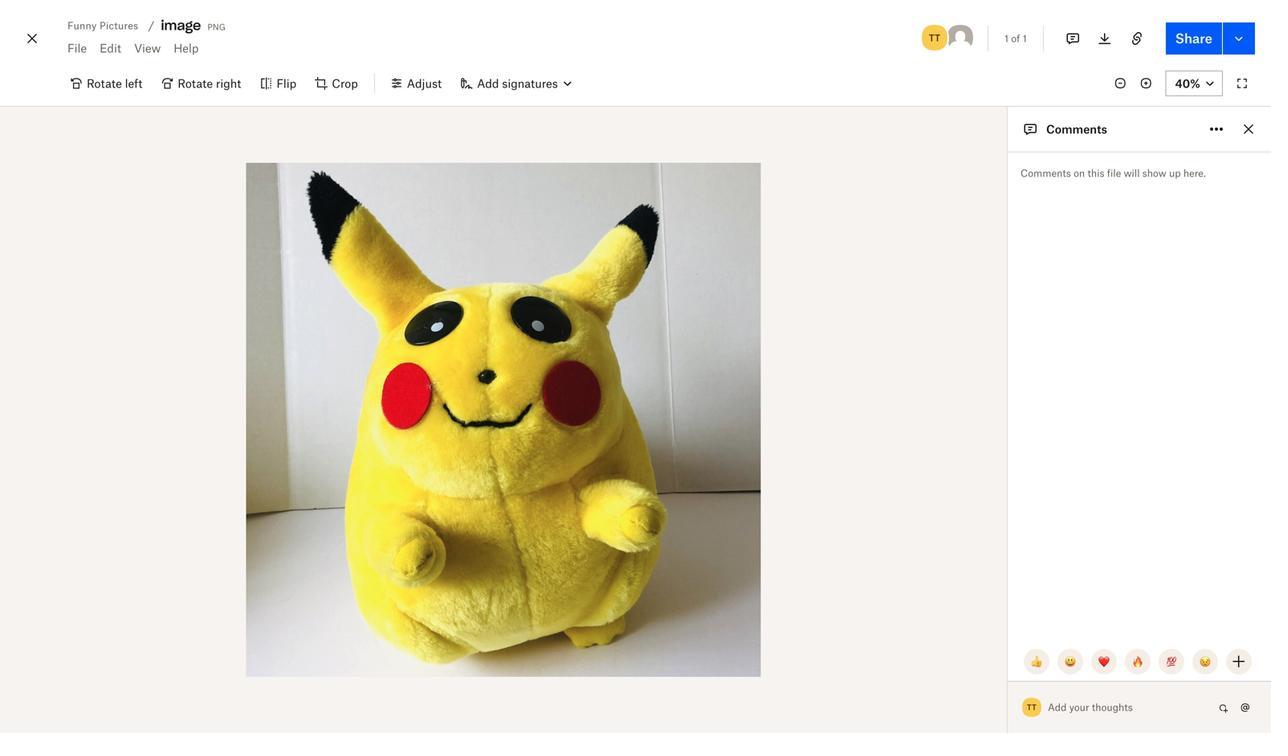 Task type: locate. For each thing, give the bounding box(es) containing it.
1
[[1005, 33, 1009, 45], [1023, 33, 1027, 45]]

of
[[1011, 33, 1020, 45]]

1 vertical spatial comments
[[1021, 167, 1071, 179]]

rotate right button
[[152, 71, 251, 96]]

rotate left
[[87, 77, 142, 90]]

up
[[1169, 167, 1181, 179]]

flip button
[[251, 71, 306, 96]]

funny pictures
[[67, 20, 138, 32]]

😣
[[1200, 656, 1211, 669]]

signatures
[[502, 77, 558, 90]]

comments left on on the top of page
[[1021, 167, 1071, 179]]

funny
[[67, 20, 97, 32]]

2 1 from the left
[[1023, 33, 1027, 45]]

view
[[134, 41, 161, 55]]

rotate for rotate left
[[87, 77, 122, 90]]

1 right of
[[1023, 33, 1027, 45]]

your
[[1069, 702, 1089, 714]]

1 vertical spatial add
[[1048, 702, 1067, 714]]

image
[[161, 17, 201, 34]]

rotate left 'left'
[[87, 77, 122, 90]]

💯
[[1166, 656, 1177, 669]]

add inside dropdown button
[[477, 77, 499, 90]]

here.
[[1184, 167, 1206, 179]]

thoughts
[[1092, 702, 1133, 714]]

1 vertical spatial tt
[[1027, 703, 1037, 713]]

rotate right
[[178, 77, 241, 90]]

add left your
[[1048, 702, 1067, 714]]

add
[[477, 77, 499, 90], [1048, 702, 1067, 714]]

🔥
[[1132, 656, 1144, 669]]

1 rotate from the left
[[87, 77, 122, 90]]

0 vertical spatial tt
[[929, 32, 940, 44]]

rotate left right
[[178, 77, 213, 90]]

png
[[207, 19, 226, 33]]

share
[[1175, 31, 1213, 46]]

add your thoughts image
[[1048, 699, 1201, 717]]

1 horizontal spatial 1
[[1023, 33, 1027, 45]]

on
[[1074, 167, 1085, 179]]

2 rotate from the left
[[178, 77, 213, 90]]

👍
[[1031, 656, 1042, 669]]

1 horizontal spatial add
[[1048, 702, 1067, 714]]

edit button
[[93, 35, 128, 61]]

❤️ button
[[1091, 650, 1117, 675]]

tt button
[[920, 23, 949, 52]]

comments on this file will show up here.
[[1021, 167, 1206, 179]]

comments
[[1046, 122, 1107, 136], [1021, 167, 1071, 179]]

rotate
[[87, 77, 122, 90], [178, 77, 213, 90]]

comments up on on the top of page
[[1046, 122, 1107, 136]]

0 vertical spatial comments
[[1046, 122, 1107, 136]]

0 horizontal spatial add
[[477, 77, 499, 90]]

left
[[125, 77, 142, 90]]

0 horizontal spatial rotate
[[87, 77, 122, 90]]

rotate for rotate right
[[178, 77, 213, 90]]

😣 button
[[1193, 650, 1218, 675]]

tt
[[929, 32, 940, 44], [1027, 703, 1037, 713]]

funny pictures button
[[61, 16, 145, 35]]

help
[[174, 41, 199, 55]]

add signatures button
[[451, 71, 580, 96]]

0 horizontal spatial tt
[[929, 32, 940, 44]]

add left signatures
[[477, 77, 499, 90]]

add for add your thoughts
[[1048, 702, 1067, 714]]

/
[[148, 19, 154, 33]]

1 horizontal spatial tt
[[1027, 703, 1037, 713]]

add for add signatures
[[477, 77, 499, 90]]

0 vertical spatial add
[[477, 77, 499, 90]]

file
[[1107, 167, 1121, 179]]

comments for comments
[[1046, 122, 1107, 136]]

file
[[67, 41, 87, 55]]

❤️
[[1099, 656, 1110, 669]]

1 horizontal spatial rotate
[[178, 77, 213, 90]]

1 left of
[[1005, 33, 1009, 45]]

show
[[1143, 167, 1167, 179]]

0 horizontal spatial 1
[[1005, 33, 1009, 45]]

😃
[[1065, 656, 1076, 669]]



Task type: describe. For each thing, give the bounding box(es) containing it.
crop button
[[306, 71, 368, 96]]

file button
[[61, 35, 93, 61]]

tt inside button
[[929, 32, 940, 44]]

1 1 from the left
[[1005, 33, 1009, 45]]

will
[[1124, 167, 1140, 179]]

view button
[[128, 35, 167, 61]]

share button
[[1166, 22, 1222, 55]]

adjust button
[[381, 71, 451, 96]]

crop
[[332, 77, 358, 90]]

add your thoughts
[[1048, 702, 1133, 714]]

this
[[1088, 167, 1105, 179]]

flip
[[277, 77, 297, 90]]

edit
[[100, 41, 121, 55]]

Add your thoughts text field
[[1048, 695, 1213, 721]]

help button
[[167, 35, 205, 61]]

👍 button
[[1024, 650, 1050, 675]]

💯 button
[[1159, 650, 1184, 675]]

🔥 button
[[1125, 650, 1151, 675]]

add signatures
[[477, 77, 558, 90]]

rotate left button
[[61, 71, 152, 96]]

close image
[[22, 26, 42, 51]]

pictures
[[100, 20, 138, 32]]

close right sidebar image
[[1239, 120, 1258, 139]]

40%
[[1175, 77, 1201, 90]]

right
[[216, 77, 241, 90]]

1 of 1
[[1005, 33, 1027, 45]]

😃 button
[[1058, 650, 1083, 675]]

40% button
[[1166, 71, 1223, 96]]

/ image png
[[148, 17, 226, 34]]

adjust
[[407, 77, 442, 90]]

comments for comments on this file will show up here.
[[1021, 167, 1071, 179]]



Task type: vqa. For each thing, say whether or not it's contained in the screenshot.
the what
no



